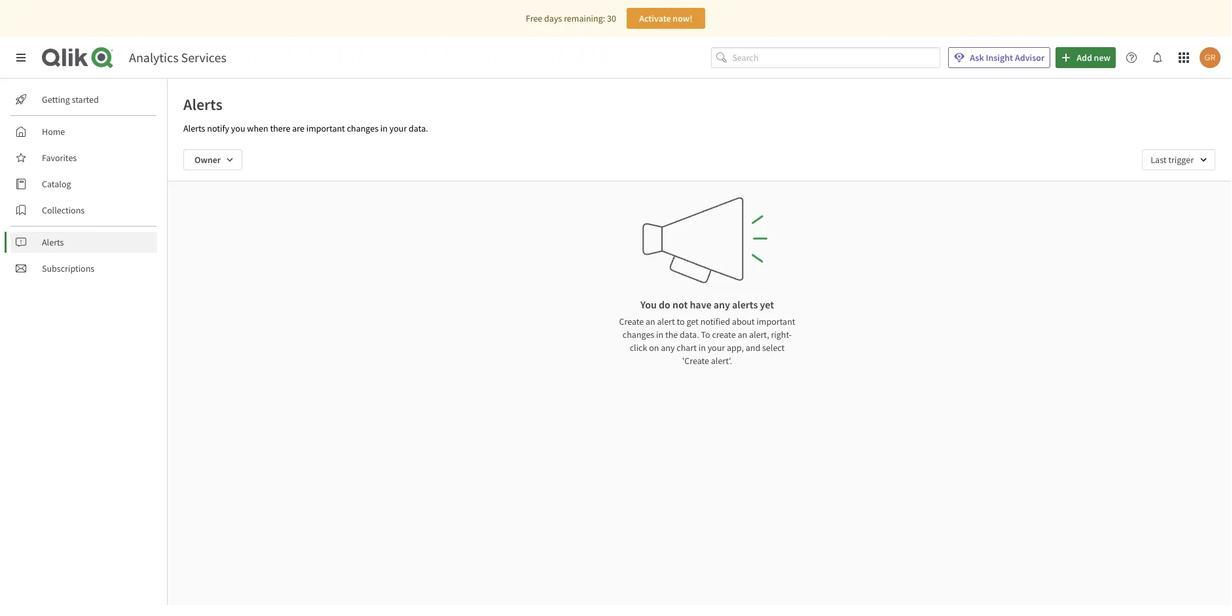 Task type: locate. For each thing, give the bounding box(es) containing it.
ask
[[971, 52, 985, 64]]

important
[[306, 123, 345, 134], [757, 316, 796, 328]]

0 horizontal spatial any
[[661, 342, 675, 354]]

greg robinson image
[[1200, 47, 1221, 68]]

any
[[714, 298, 731, 311], [661, 342, 675, 354]]

to
[[677, 316, 685, 328]]

days
[[545, 12, 562, 24]]

on
[[649, 342, 659, 354]]

alerts notify you when there are important changes in your data.
[[183, 123, 428, 134]]

create
[[619, 316, 644, 328]]

1 vertical spatial in
[[657, 329, 664, 341]]

an left the alert
[[646, 316, 656, 328]]

data. inside you do not have any alerts yet create an alert to get notified about important changes in the data. to create an alert, right- click on any chart in your app, and select 'create alert'.
[[680, 329, 700, 341]]

alerts
[[733, 298, 758, 311]]

changes up click
[[623, 329, 655, 341]]

0 vertical spatial in
[[381, 123, 388, 134]]

owner button
[[183, 149, 242, 170]]

subscriptions link
[[10, 258, 157, 279]]

1 horizontal spatial an
[[738, 329, 748, 341]]

2 horizontal spatial in
[[699, 342, 706, 354]]

collections
[[42, 204, 85, 216]]

free days remaining: 30
[[526, 12, 617, 24]]

alerts left notify at the left top
[[183, 123, 205, 134]]

0 vertical spatial your
[[390, 123, 407, 134]]

changes right are
[[347, 123, 379, 134]]

home link
[[10, 121, 157, 142]]

trigger
[[1169, 154, 1194, 166]]

the
[[666, 329, 678, 341]]

services
[[181, 49, 227, 66]]

in
[[381, 123, 388, 134], [657, 329, 664, 341], [699, 342, 706, 354]]

1 vertical spatial data.
[[680, 329, 700, 341]]

any down the
[[661, 342, 675, 354]]

Last trigger field
[[1143, 149, 1216, 170]]

searchbar element
[[712, 47, 941, 68]]

2 vertical spatial alerts
[[42, 237, 64, 248]]

ask insight advisor button
[[949, 47, 1051, 68]]

2 vertical spatial in
[[699, 342, 706, 354]]

an
[[646, 316, 656, 328], [738, 329, 748, 341]]

alerts
[[183, 94, 223, 115], [183, 123, 205, 134], [42, 237, 64, 248]]

getting started
[[42, 94, 99, 105]]

alerts link
[[10, 232, 157, 253]]

alerts up notify at the left top
[[183, 94, 223, 115]]

last trigger
[[1151, 154, 1194, 166]]

changes inside you do not have any alerts yet create an alert to get notified about important changes in the data. to create an alert, right- click on any chart in your app, and select 'create alert'.
[[623, 329, 655, 341]]

remaining:
[[564, 12, 606, 24]]

when
[[247, 123, 268, 134]]

add new button
[[1056, 47, 1117, 68]]

1 horizontal spatial any
[[714, 298, 731, 311]]

0 vertical spatial data.
[[409, 123, 428, 134]]

'create
[[683, 355, 710, 367]]

1 horizontal spatial data.
[[680, 329, 700, 341]]

1 horizontal spatial your
[[708, 342, 725, 354]]

collections link
[[10, 200, 157, 221]]

1 vertical spatial important
[[757, 316, 796, 328]]

an down about
[[738, 329, 748, 341]]

getting
[[42, 94, 70, 105]]

analytics services
[[129, 49, 227, 66]]

you
[[231, 123, 245, 134]]

1 vertical spatial alerts
[[183, 123, 205, 134]]

0 horizontal spatial an
[[646, 316, 656, 328]]

1 horizontal spatial changes
[[623, 329, 655, 341]]

getting started link
[[10, 89, 157, 110]]

catalog
[[42, 178, 71, 190]]

owner
[[195, 154, 221, 166]]

0 horizontal spatial important
[[306, 123, 345, 134]]

alerts up subscriptions
[[42, 237, 64, 248]]

subscriptions
[[42, 263, 94, 275]]

and
[[746, 342, 761, 354]]

1 vertical spatial changes
[[623, 329, 655, 341]]

important up 'right-'
[[757, 316, 796, 328]]

1 horizontal spatial important
[[757, 316, 796, 328]]

any up notified
[[714, 298, 731, 311]]

get
[[687, 316, 699, 328]]

0 horizontal spatial in
[[381, 123, 388, 134]]

data.
[[409, 123, 428, 134], [680, 329, 700, 341]]

1 vertical spatial your
[[708, 342, 725, 354]]

important right are
[[306, 123, 345, 134]]

do
[[659, 298, 671, 311]]

changes
[[347, 123, 379, 134], [623, 329, 655, 341]]

chart
[[677, 342, 697, 354]]

activate now! link
[[627, 8, 706, 29]]

free
[[526, 12, 543, 24]]

your
[[390, 123, 407, 134], [708, 342, 725, 354]]

0 vertical spatial changes
[[347, 123, 379, 134]]



Task type: vqa. For each thing, say whether or not it's contained in the screenshot.
Insight
yes



Task type: describe. For each thing, give the bounding box(es) containing it.
navigation pane element
[[0, 84, 167, 284]]

home
[[42, 126, 65, 138]]

0 horizontal spatial your
[[390, 123, 407, 134]]

alert
[[658, 316, 675, 328]]

catalog link
[[10, 174, 157, 195]]

create
[[712, 329, 736, 341]]

to
[[701, 329, 711, 341]]

activate
[[640, 12, 671, 24]]

your inside you do not have any alerts yet create an alert to get notified about important changes in the data. to create an alert, right- click on any chart in your app, and select 'create alert'.
[[708, 342, 725, 354]]

0 vertical spatial any
[[714, 298, 731, 311]]

right-
[[771, 329, 792, 341]]

alert,
[[750, 329, 770, 341]]

notify
[[207, 123, 229, 134]]

1 vertical spatial any
[[661, 342, 675, 354]]

filters region
[[168, 139, 1232, 181]]

you do not have any alerts yet create an alert to get notified about important changes in the data. to create an alert, right- click on any chart in your app, and select 'create alert'.
[[619, 298, 796, 367]]

insight
[[986, 52, 1014, 64]]

select
[[763, 342, 785, 354]]

there
[[270, 123, 291, 134]]

about
[[732, 316, 755, 328]]

favorites link
[[10, 147, 157, 168]]

started
[[72, 94, 99, 105]]

important inside you do not have any alerts yet create an alert to get notified about important changes in the data. to create an alert, right- click on any chart in your app, and select 'create alert'.
[[757, 316, 796, 328]]

alerts inside navigation pane element
[[42, 237, 64, 248]]

0 horizontal spatial changes
[[347, 123, 379, 134]]

app,
[[727, 342, 744, 354]]

analytics
[[129, 49, 179, 66]]

30
[[607, 12, 617, 24]]

Search text field
[[733, 47, 941, 68]]

0 vertical spatial important
[[306, 123, 345, 134]]

analytics services element
[[129, 49, 227, 66]]

favorites
[[42, 152, 77, 164]]

1 horizontal spatial in
[[657, 329, 664, 341]]

not
[[673, 298, 688, 311]]

0 vertical spatial an
[[646, 316, 656, 328]]

1 vertical spatial an
[[738, 329, 748, 341]]

0 vertical spatial alerts
[[183, 94, 223, 115]]

alert'.
[[711, 355, 733, 367]]

have
[[690, 298, 712, 311]]

advisor
[[1016, 52, 1045, 64]]

0 horizontal spatial data.
[[409, 123, 428, 134]]

add new
[[1077, 52, 1111, 64]]

notified
[[701, 316, 731, 328]]

close sidebar menu image
[[16, 52, 26, 63]]

new
[[1095, 52, 1111, 64]]

are
[[292, 123, 305, 134]]

now!
[[673, 12, 693, 24]]

activate now!
[[640, 12, 693, 24]]

you
[[641, 298, 657, 311]]

ask insight advisor
[[971, 52, 1045, 64]]

last
[[1151, 154, 1167, 166]]

click
[[630, 342, 648, 354]]

add
[[1077, 52, 1093, 64]]

yet
[[760, 298, 775, 311]]



